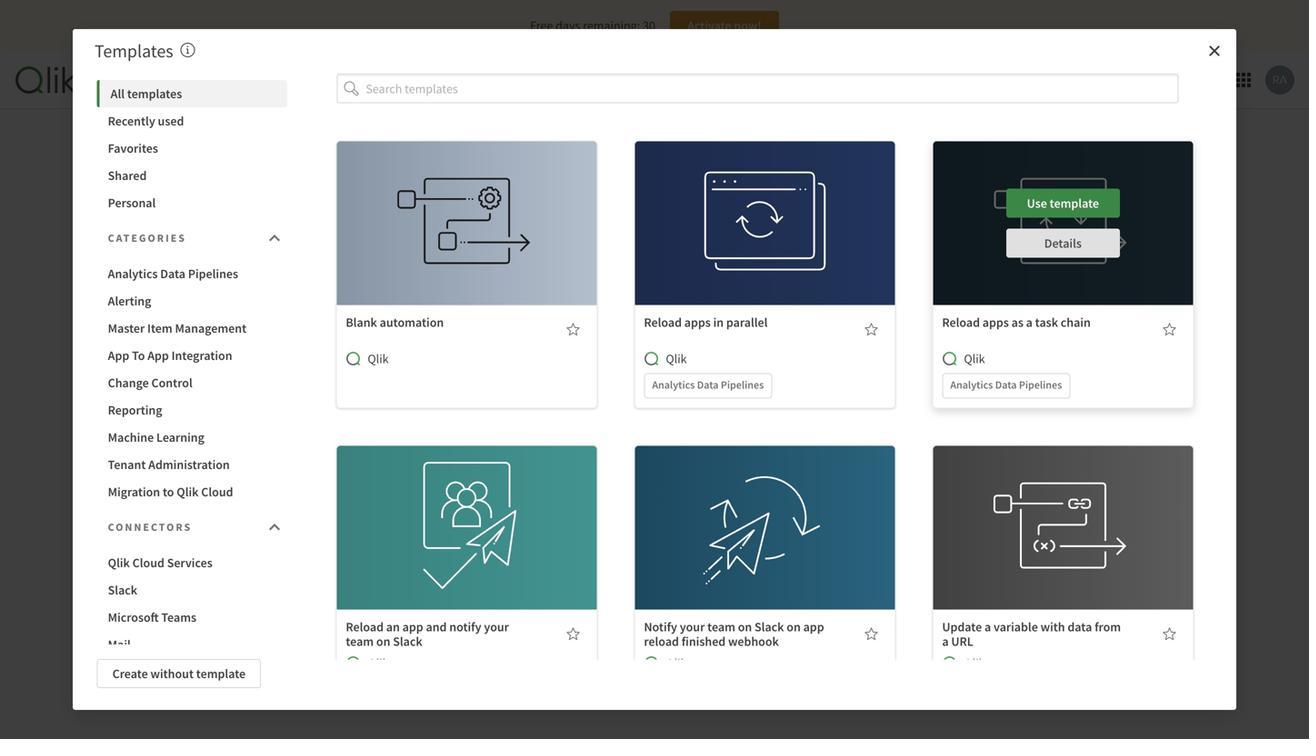 Task type: locate. For each thing, give the bounding box(es) containing it.
data for reload apps as a task chain
[[996, 378, 1017, 392]]

pipelines inside button
[[188, 266, 238, 282]]

0 horizontal spatial add to favorites image
[[864, 323, 879, 337]]

0 vertical spatial cloud
[[201, 484, 233, 500]]

reload inside reload an app and notify your team on slack
[[346, 619, 384, 635]]

1 horizontal spatial app
[[148, 347, 169, 364]]

data for reload apps in parallel
[[697, 378, 719, 392]]

analytics data pipelines up alerting button
[[108, 266, 238, 282]]

qlik right to
[[177, 484, 199, 500]]

your right 'notify'
[[680, 619, 705, 635]]

team inside notify your team on slack on app reload finished webhook
[[708, 619, 736, 635]]

change control
[[108, 375, 193, 391]]

automations
[[105, 72, 175, 88]]

and
[[426, 619, 447, 635]]

0 horizontal spatial automation
[[380, 314, 444, 331]]

pipelines down task
[[1020, 378, 1063, 392]]

templates are pre-built automations that help you automate common business workflows. get started by selecting one of the pre-built templates or choose the blank canvas to build an automation from scratch. tooltip
[[181, 40, 195, 62]]

analytics data pipelines down reload apps as a task chain
[[951, 378, 1063, 392]]

template
[[752, 195, 801, 212], [1050, 195, 1100, 212], [454, 215, 503, 232], [454, 500, 503, 516], [752, 500, 801, 516], [1050, 500, 1100, 516], [196, 666, 246, 682]]

template for update a variable with data from a url
[[1050, 500, 1100, 516]]

analytics for reload apps as a task chain
[[951, 378, 994, 392]]

qlik down reload apps as a task chain
[[964, 351, 986, 367]]

analytics data pipelines button
[[97, 260, 287, 287]]

a left url
[[943, 634, 949, 650]]

qlik image down reload apps as a task chain
[[943, 352, 957, 366]]

0 horizontal spatial analytics data pipelines
[[108, 266, 238, 282]]

details
[[747, 235, 784, 252], [1045, 235, 1082, 252], [448, 540, 486, 556], [747, 540, 784, 556], [1045, 540, 1082, 556]]

1 horizontal spatial add to favorites image
[[1163, 627, 1177, 642]]

create automation button
[[580, 479, 730, 508]]

team right 'notify'
[[708, 619, 736, 635]]

administration
[[148, 457, 230, 473]]

1 app from the left
[[108, 347, 129, 364]]

0 horizontal spatial apps
[[685, 314, 711, 331]]

on right finished
[[738, 619, 752, 635]]

to
[[132, 347, 145, 364]]

a right as
[[1027, 314, 1033, 331]]

analytics inside button
[[108, 266, 158, 282]]

data
[[160, 266, 186, 282], [697, 378, 719, 392], [996, 378, 1017, 392]]

migration
[[108, 484, 160, 500]]

qlik down reload
[[666, 655, 687, 672]]

data up alerting button
[[160, 266, 186, 282]]

on right webhook
[[787, 619, 801, 635]]

qlik down url
[[964, 655, 986, 672]]

analytics up 'alerting'
[[108, 266, 158, 282]]

app to app integration
[[108, 347, 232, 364]]

services
[[167, 555, 213, 571]]

slack up "microsoft"
[[108, 582, 137, 598]]

analytics for reload apps in parallel
[[652, 378, 695, 392]]

1 horizontal spatial create
[[613, 485, 648, 502]]

details button for on
[[708, 534, 822, 563]]

update a variable with data from a url
[[943, 619, 1122, 650]]

metrics
[[260, 72, 300, 88]]

create down mail
[[112, 666, 148, 682]]

slack left the and
[[393, 634, 423, 650]]

automation
[[380, 314, 444, 331], [651, 485, 715, 502]]

0 horizontal spatial app
[[108, 347, 129, 364]]

2 horizontal spatial pipelines
[[1020, 378, 1063, 392]]

1 horizontal spatial apps
[[983, 314, 1009, 331]]

use template for reload an app and notify your team on slack
[[431, 500, 503, 516]]

1 horizontal spatial data
[[697, 378, 719, 392]]

reload for reload apps as a task chain
[[943, 314, 981, 331]]

templates
[[95, 40, 173, 62]]

all
[[111, 85, 125, 102]]

1 horizontal spatial cloud
[[201, 484, 233, 500]]

0 vertical spatial create
[[613, 485, 648, 502]]

pipelines up alerting button
[[188, 266, 238, 282]]

app inside reload an app and notify your team on slack
[[403, 619, 424, 635]]

2 horizontal spatial data
[[996, 378, 1017, 392]]

machine
[[108, 429, 154, 446]]

2 apps from the left
[[983, 314, 1009, 331]]

automation down automations at the bottom
[[651, 485, 715, 502]]

qlik
[[368, 351, 389, 367], [666, 351, 687, 367], [964, 351, 986, 367], [177, 484, 199, 500], [108, 555, 130, 571], [368, 655, 389, 672], [666, 655, 687, 672], [964, 655, 986, 672]]

1 horizontal spatial automation
[[651, 485, 715, 502]]

qlik image down url
[[943, 656, 957, 671]]

pipelines down parallel
[[721, 378, 764, 392]]

details button
[[708, 229, 822, 258], [1007, 229, 1120, 258], [410, 534, 524, 563], [708, 534, 822, 563], [1007, 534, 1120, 563]]

app
[[403, 619, 424, 635], [804, 619, 825, 635]]

details button for with
[[1007, 534, 1120, 563]]

apps left as
[[983, 314, 1009, 331]]

qlik for blank automation
[[368, 351, 389, 367]]

analytics down reload apps as a task chain
[[951, 378, 994, 392]]

metrics button
[[246, 51, 315, 109]]

blank
[[346, 314, 377, 331]]

2 horizontal spatial analytics data pipelines
[[951, 378, 1063, 392]]

migration to qlik cloud
[[108, 484, 233, 500]]

0 horizontal spatial reload
[[346, 619, 384, 635]]

team left an
[[346, 634, 374, 650]]

1 horizontal spatial team
[[708, 619, 736, 635]]

reload left in
[[644, 314, 682, 331]]

app right webhook
[[804, 619, 825, 635]]

0 horizontal spatial your
[[484, 619, 509, 635]]

0 horizontal spatial data
[[160, 266, 186, 282]]

your
[[484, 619, 509, 635], [680, 619, 705, 635]]

update
[[943, 619, 983, 635]]

1 horizontal spatial analytics data pipelines
[[652, 378, 764, 392]]

0 vertical spatial add to favorites image
[[864, 323, 879, 337]]

qlik image for update a variable with data from a url
[[943, 656, 957, 671]]

0 horizontal spatial team
[[346, 634, 374, 650]]

template for reload an app and notify your team on slack
[[454, 500, 503, 516]]

analytics data pipelines
[[108, 266, 238, 282], [652, 378, 764, 392], [951, 378, 1063, 392]]

use
[[729, 195, 749, 212], [1027, 195, 1048, 212], [431, 215, 451, 232], [431, 500, 451, 516], [729, 500, 749, 516], [1027, 500, 1048, 516]]

reload
[[644, 314, 682, 331], [943, 314, 981, 331], [346, 619, 384, 635]]

0 vertical spatial automation
[[380, 314, 444, 331]]

add to favorites image
[[864, 323, 879, 337], [1163, 627, 1177, 642]]

app
[[108, 347, 129, 364], [148, 347, 169, 364]]

change control button
[[97, 369, 287, 397]]

item
[[147, 320, 173, 337]]

cloud inside button
[[132, 555, 165, 571]]

qlik image
[[644, 352, 659, 366], [644, 656, 659, 671], [943, 656, 957, 671]]

data down reload apps in parallel
[[697, 378, 719, 392]]

templates are pre-built automations that help you automate common business workflows. get started by selecting one of the pre-built templates or choose the blank canvas to build an automation from scratch. image
[[181, 43, 195, 57]]

add to favorites image for blank automation
[[566, 323, 581, 337]]

data inside button
[[160, 266, 186, 282]]

details for with
[[1045, 540, 1082, 556]]

change
[[108, 375, 149, 391]]

2 your from the left
[[680, 619, 705, 635]]

slack
[[108, 582, 137, 598], [755, 619, 784, 635], [393, 634, 423, 650]]

0 horizontal spatial on
[[376, 634, 391, 650]]

on left the and
[[376, 634, 391, 650]]

qlik down an
[[368, 655, 389, 672]]

2 app from the left
[[148, 347, 169, 364]]

cloud down tenant administration 'button'
[[201, 484, 233, 500]]

notify your team on slack on app reload finished webhook
[[644, 619, 825, 650]]

0 horizontal spatial create
[[112, 666, 148, 682]]

categories button
[[97, 220, 287, 256]]

1 apps from the left
[[685, 314, 711, 331]]

analytics data pipelines for reload apps as a task chain
[[951, 378, 1063, 392]]

0 horizontal spatial analytics
[[108, 266, 158, 282]]

create for create without template
[[112, 666, 148, 682]]

qlik image down reload apps in parallel
[[644, 352, 659, 366]]

learning
[[156, 429, 205, 446]]

qlik image down reload an app and notify your team on slack
[[346, 656, 360, 671]]

1 horizontal spatial analytics
[[652, 378, 695, 392]]

automation right blank on the left top
[[380, 314, 444, 331]]

1 vertical spatial add to favorites image
[[1163, 627, 1177, 642]]

apps
[[685, 314, 711, 331], [983, 314, 1009, 331]]

tab list
[[90, 51, 412, 109]]

template inside create without template button
[[196, 666, 246, 682]]

slack right finished
[[755, 619, 784, 635]]

2 app from the left
[[804, 619, 825, 635]]

pipelines for reload apps in parallel
[[721, 378, 764, 392]]

1 horizontal spatial app
[[804, 619, 825, 635]]

yet
[[750, 446, 770, 464]]

0 horizontal spatial cloud
[[132, 555, 165, 571]]

qlik inside migration to qlik cloud "button"
[[177, 484, 199, 500]]

template for reload apps in parallel
[[752, 195, 801, 212]]

analytics down reload apps in parallel
[[652, 378, 695, 392]]

templates
[[127, 85, 182, 102]]

pipelines
[[188, 266, 238, 282], [721, 378, 764, 392], [1020, 378, 1063, 392]]

machine learning button
[[97, 424, 287, 451]]

tenant
[[108, 457, 146, 473]]

1 vertical spatial create
[[112, 666, 148, 682]]

2 horizontal spatial slack
[[755, 619, 784, 635]]

create for create automation
[[613, 485, 648, 502]]

analytics data pipelines down reload apps in parallel
[[652, 378, 764, 392]]

your inside reload an app and notify your team on slack
[[484, 619, 509, 635]]

1 horizontal spatial slack
[[393, 634, 423, 650]]

use template button for reload an app and notify your team on slack
[[410, 494, 524, 523]]

qlik down 'connectors'
[[108, 555, 130, 571]]

connections
[[329, 72, 398, 88]]

qlik image down reload
[[644, 656, 659, 671]]

details for on
[[747, 540, 784, 556]]

details for a
[[1045, 235, 1082, 252]]

1 horizontal spatial reload
[[644, 314, 682, 331]]

use template button for notify your team on slack on app reload finished webhook
[[708, 494, 822, 523]]

Search templates text field
[[366, 74, 1179, 103]]

app left to
[[108, 347, 129, 364]]

1 horizontal spatial pipelines
[[721, 378, 764, 392]]

app right to
[[148, 347, 169, 364]]

use for reload apps as a task chain
[[1027, 195, 1048, 212]]

qlik down the blank automation
[[368, 351, 389, 367]]

cloud down 'connectors'
[[132, 555, 165, 571]]

1 vertical spatial cloud
[[132, 555, 165, 571]]

reload left an
[[346, 619, 384, 635]]

qlik for reload apps in parallel
[[666, 351, 687, 367]]

reporting button
[[97, 397, 287, 424]]

0 horizontal spatial pipelines
[[188, 266, 238, 282]]

app right an
[[403, 619, 424, 635]]

30
[[643, 17, 656, 34]]

remaining:
[[583, 17, 641, 34]]

qlik down reload apps in parallel
[[666, 351, 687, 367]]

0 horizontal spatial app
[[403, 619, 424, 635]]

have
[[609, 446, 639, 464]]

1 vertical spatial automation
[[651, 485, 715, 502]]

details button for a
[[1007, 229, 1120, 258]]

template for blank automation
[[454, 215, 503, 232]]

2 horizontal spatial analytics
[[951, 378, 994, 392]]

create down the 'have'
[[613, 485, 648, 502]]

now!
[[734, 17, 762, 34]]

apps left in
[[685, 314, 711, 331]]

reload an app and notify your team on slack
[[346, 619, 509, 650]]

apps for as
[[983, 314, 1009, 331]]

runs button
[[189, 51, 246, 109]]

use template for reload apps as a task chain
[[1027, 195, 1100, 212]]

qlik for update a variable with data from a url
[[964, 655, 986, 672]]

slack inside button
[[108, 582, 137, 598]]

blank automation
[[346, 314, 444, 331]]

2 horizontal spatial a
[[1027, 314, 1033, 331]]

microsoft
[[108, 609, 159, 626]]

slack inside reload an app and notify your team on slack
[[393, 634, 423, 650]]

a right update
[[985, 619, 992, 635]]

use template
[[729, 195, 801, 212], [1027, 195, 1100, 212], [431, 215, 503, 232], [431, 500, 503, 516], [729, 500, 801, 516], [1027, 500, 1100, 516]]

activate now! link
[[670, 11, 779, 40]]

automation for blank automation
[[380, 314, 444, 331]]

data down reload apps as a task chain
[[996, 378, 1017, 392]]

1 app from the left
[[403, 619, 424, 635]]

personal button
[[97, 189, 287, 216]]

1 your from the left
[[484, 619, 509, 635]]

1 horizontal spatial your
[[680, 619, 705, 635]]

reload left as
[[943, 314, 981, 331]]

details for and
[[448, 540, 486, 556]]

0 horizontal spatial slack
[[108, 582, 137, 598]]

qlik image down blank on the left top
[[346, 352, 360, 366]]

2 horizontal spatial reload
[[943, 314, 981, 331]]

qlik image for blank automation
[[346, 352, 360, 366]]

task
[[1036, 314, 1059, 331]]

add to favorites image
[[566, 323, 581, 337], [1163, 323, 1177, 337], [566, 627, 581, 642], [864, 627, 879, 642]]

your right notify
[[484, 619, 509, 635]]

connectors
[[108, 520, 192, 534]]

add to favorites image for update a variable with data from a url
[[1163, 627, 1177, 642]]

qlik image
[[346, 352, 360, 366], [943, 352, 957, 366], [346, 656, 360, 671]]

automation inside button
[[651, 485, 715, 502]]

add to favorites image for notify your team on slack on app reload finished webhook
[[864, 627, 879, 642]]

team
[[708, 619, 736, 635], [346, 634, 374, 650]]



Task type: describe. For each thing, give the bounding box(es) containing it.
in
[[714, 314, 724, 331]]

microsoft teams button
[[97, 604, 287, 631]]

connections button
[[315, 51, 412, 109]]

use for reload apps in parallel
[[729, 195, 749, 212]]

activate now!
[[688, 17, 762, 34]]

days
[[556, 17, 581, 34]]

all templates
[[111, 85, 182, 102]]

on inside reload an app and notify your team on slack
[[376, 634, 391, 650]]

webhook
[[729, 634, 779, 650]]

reload apps as a task chain
[[943, 314, 1091, 331]]

master item management button
[[97, 315, 287, 342]]

qlik for notify your team on slack on app reload finished webhook
[[666, 655, 687, 672]]

2 horizontal spatial on
[[787, 619, 801, 635]]

migration to qlik cloud button
[[97, 478, 287, 506]]

you
[[540, 446, 563, 464]]

details button for and
[[410, 534, 524, 563]]

to
[[163, 484, 174, 500]]

create automation
[[613, 485, 715, 502]]

app to app integration button
[[97, 342, 287, 369]]

alerting
[[108, 293, 151, 309]]

your inside notify your team on slack on app reload finished webhook
[[680, 619, 705, 635]]

finished
[[682, 634, 726, 650]]

template for notify your team on slack on app reload finished webhook
[[752, 500, 801, 516]]

an
[[386, 619, 400, 635]]

reload
[[644, 634, 679, 650]]

qlik for reload an app and notify your team on slack
[[368, 655, 389, 672]]

recently
[[108, 113, 155, 129]]

automation for create automation
[[651, 485, 715, 502]]

parallel
[[727, 314, 768, 331]]

microsoft teams
[[108, 609, 197, 626]]

qlik for reload apps as a task chain
[[964, 351, 986, 367]]

add to favorites image for reload an app and notify your team on slack
[[566, 627, 581, 642]]

automations
[[668, 446, 747, 464]]

cloud inside "button"
[[201, 484, 233, 500]]

slack inside notify your team on slack on app reload finished webhook
[[755, 619, 784, 635]]

categories
[[108, 231, 186, 245]]

alerting button
[[97, 287, 287, 315]]

use template for reload apps in parallel
[[729, 195, 801, 212]]

used
[[158, 113, 184, 129]]

analytics data pipelines for reload apps in parallel
[[652, 378, 764, 392]]

qlik inside qlik cloud services button
[[108, 555, 130, 571]]

app inside notify your team on slack on app reload finished webhook
[[804, 619, 825, 635]]

details button for parallel
[[708, 229, 822, 258]]

mail button
[[97, 631, 287, 659]]

qlik image for reload apps in parallel
[[644, 352, 659, 366]]

use template button for reload apps as a task chain
[[1007, 189, 1120, 218]]

master item management
[[108, 320, 247, 337]]

recently used
[[108, 113, 184, 129]]

slack button
[[97, 577, 287, 604]]

details for parallel
[[747, 235, 784, 252]]

pipelines for reload apps as a task chain
[[1020, 378, 1063, 392]]

analytics data pipelines inside analytics data pipelines button
[[108, 266, 238, 282]]

with
[[1041, 619, 1066, 635]]

apps for in
[[685, 314, 711, 331]]

mail
[[108, 637, 131, 653]]

management
[[175, 320, 247, 337]]

free days remaining: 30
[[530, 17, 656, 34]]

any
[[642, 446, 665, 464]]

template for reload apps as a task chain
[[1050, 195, 1100, 212]]

tenant administration
[[108, 457, 230, 473]]

0 horizontal spatial a
[[943, 634, 949, 650]]

without
[[150, 666, 194, 682]]

machine learning
[[108, 429, 205, 446]]

create without template button
[[97, 659, 261, 689]]

reload for reload an app and notify your team on slack
[[346, 619, 384, 635]]

create without template
[[112, 666, 246, 682]]

all templates button
[[97, 80, 287, 107]]

as
[[1012, 314, 1024, 331]]

qlik cloud services button
[[97, 549, 287, 577]]

personal
[[108, 195, 156, 211]]

use template for blank automation
[[431, 215, 503, 232]]

reload for reload apps in parallel
[[644, 314, 682, 331]]

team inside reload an app and notify your team on slack
[[346, 634, 374, 650]]

use template button for update a variable with data from a url
[[1007, 494, 1120, 523]]

close image
[[1208, 44, 1222, 58]]

chain
[[1061, 314, 1091, 331]]

reload apps in parallel
[[644, 314, 768, 331]]

1 horizontal spatial on
[[738, 619, 752, 635]]

use for reload an app and notify your team on slack
[[431, 500, 451, 516]]

favorites button
[[97, 135, 287, 162]]

runs
[[204, 72, 231, 88]]

not
[[585, 446, 606, 464]]

tab list containing automations
[[90, 51, 412, 109]]

teams
[[161, 609, 197, 626]]

use for update a variable with data from a url
[[1027, 500, 1048, 516]]

url
[[952, 634, 974, 650]]

integration
[[172, 347, 232, 364]]

data
[[1068, 619, 1093, 635]]

qlik cloud services
[[108, 555, 213, 571]]

you do not have any automations yet
[[540, 446, 770, 464]]

qlik image for reload apps as a task chain
[[943, 352, 957, 366]]

master
[[108, 320, 145, 337]]

use template button for blank automation
[[410, 209, 524, 238]]

add to favorites image for reload apps in parallel
[[864, 323, 879, 337]]

1 horizontal spatial a
[[985, 619, 992, 635]]

use for blank automation
[[431, 215, 451, 232]]

qlik image for reload an app and notify your team on slack
[[346, 656, 360, 671]]

tenant administration button
[[97, 451, 287, 478]]

qlik image for notify your team on slack on app reload finished webhook
[[644, 656, 659, 671]]

use for notify your team on slack on app reload finished webhook
[[729, 500, 749, 516]]

recently used button
[[97, 107, 287, 135]]

add to favorites image for reload apps as a task chain
[[1163, 323, 1177, 337]]

notify
[[450, 619, 482, 635]]

activate
[[688, 17, 732, 34]]

do
[[566, 446, 582, 464]]

use template button for reload apps in parallel
[[708, 189, 822, 218]]

shared
[[108, 167, 147, 184]]

connectors button
[[97, 509, 287, 546]]

free
[[530, 17, 553, 34]]

control
[[151, 375, 193, 391]]

use template for update a variable with data from a url
[[1027, 500, 1100, 516]]

automations button
[[90, 51, 189, 109]]

use template for notify your team on slack on app reload finished webhook
[[729, 500, 801, 516]]

variable
[[994, 619, 1039, 635]]



Task type: vqa. For each thing, say whether or not it's contained in the screenshot.
Tooltip
no



